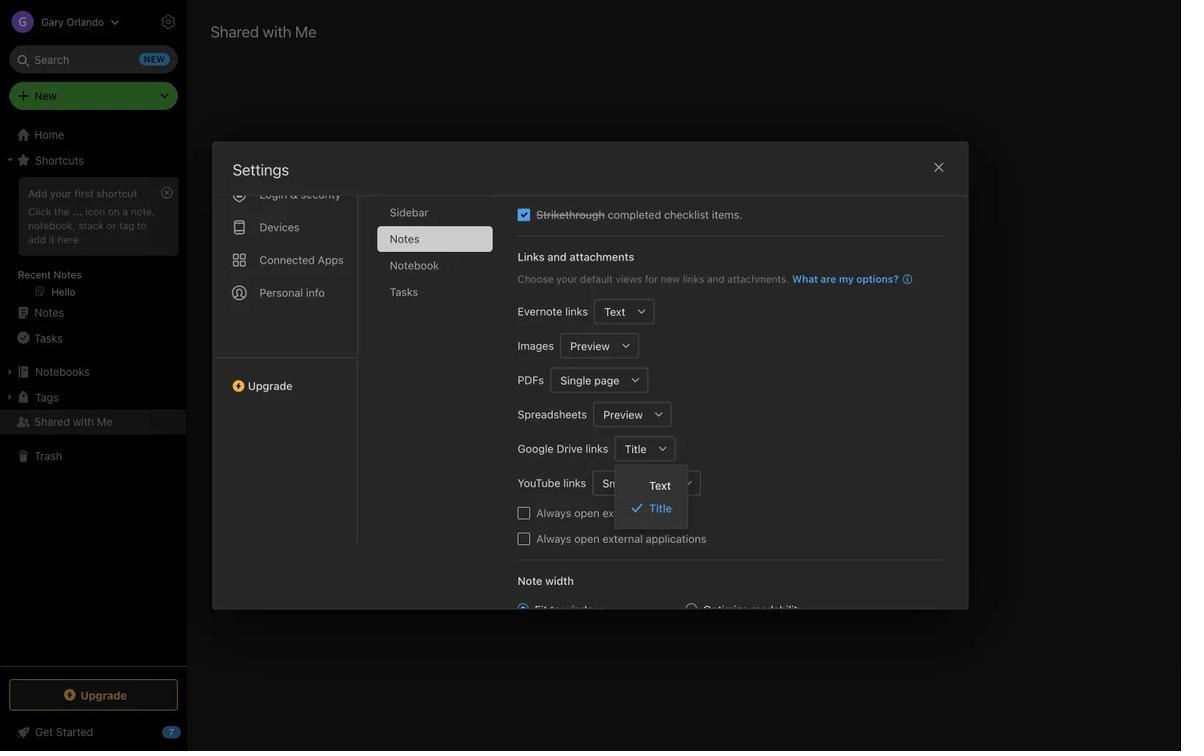 Task type: describe. For each thing, give the bounding box(es) containing it.
new
[[661, 273, 680, 285]]

group containing add your first shortcut
[[0, 172, 186, 307]]

0 horizontal spatial with
[[73, 415, 94, 428]]

text link
[[615, 475, 688, 497]]

preview button for images
[[560, 333, 614, 358]]

choose
[[517, 273, 553, 285]]

evernote
[[517, 305, 562, 318]]

me inside shared with me 'element'
[[295, 22, 317, 40]]

notes inside 'link'
[[34, 306, 64, 319]]

up
[[797, 438, 811, 453]]

to inside the icon on a note, notebook, stack or tag to add it here.
[[137, 219, 147, 231]]

1 horizontal spatial with
[[263, 22, 291, 40]]

new
[[34, 89, 57, 102]]

tags button
[[0, 385, 186, 409]]

preview for spreadsheets
[[603, 408, 643, 421]]

strikethrough
[[536, 208, 605, 221]]

tab list for links and attachments
[[213, 131, 358, 544]]

tab list for choose your default views for new links and attachments.
[[377, 147, 505, 544]]

shared with me link
[[0, 409, 186, 434]]

drive
[[556, 442, 583, 455]]

your for default
[[556, 273, 577, 285]]

text inside dropdown list menu
[[650, 479, 671, 492]]

shared inside 'element'
[[211, 22, 259, 40]]

pdfs
[[517, 374, 544, 386]]

and for notebooks
[[563, 438, 584, 453]]

tasks button
[[0, 325, 186, 350]]

0 horizontal spatial shared with me
[[34, 415, 112, 428]]

stack
[[78, 219, 104, 231]]

add
[[28, 187, 47, 199]]

dropdown list menu
[[615, 475, 688, 519]]

yet
[[725, 408, 745, 425]]

personal info
[[259, 286, 325, 299]]

Choose default view option for Images field
[[560, 333, 639, 358]]

single page
[[560, 374, 619, 387]]

1 horizontal spatial upgrade
[[248, 379, 292, 392]]

settings
[[233, 160, 289, 179]]

tasks tab
[[377, 279, 493, 305]]

single page button
[[550, 368, 623, 393]]

checklist
[[664, 208, 709, 221]]

notes and notebooks shared with you will show up here.
[[526, 438, 843, 453]]

what are my options?
[[792, 273, 899, 285]]

security
[[300, 188, 341, 201]]

always for always open external applications
[[536, 532, 571, 545]]

Select218 checkbox
[[517, 209, 530, 221]]

tag
[[119, 219, 134, 231]]

recent
[[18, 268, 51, 280]]

notes inside tab
[[390, 232, 419, 245]]

what
[[792, 273, 818, 285]]

shortcuts button
[[0, 147, 186, 172]]

expand notebooks image
[[4, 366, 16, 378]]

shortcuts
[[35, 153, 84, 166]]

notebooks link
[[0, 360, 186, 385]]

tasks inside tab
[[390, 285, 418, 298]]

trash link
[[0, 444, 186, 469]]

show
[[764, 438, 793, 453]]

add your first shortcut
[[28, 187, 137, 199]]

devices
[[259, 221, 299, 234]]

notebook,
[[28, 219, 76, 231]]

notes inside shared with me 'element'
[[526, 438, 559, 453]]

spreadsheets
[[517, 408, 587, 421]]

options?
[[856, 273, 899, 285]]

window
[[563, 603, 601, 616]]

always open external applications
[[536, 532, 706, 545]]

single
[[560, 374, 591, 387]]

title inside button
[[625, 442, 646, 455]]

note
[[517, 574, 542, 587]]

1 vertical spatial shared
[[650, 438, 688, 453]]

preview for images
[[570, 339, 610, 352]]

icon on a note, notebook, stack or tag to add it here.
[[28, 205, 155, 245]]

page
[[594, 374, 619, 387]]

youtube
[[517, 477, 560, 489]]

files
[[646, 507, 666, 519]]

applications
[[646, 532, 706, 545]]

Choose default view option for YouTube links field
[[592, 471, 701, 496]]

your for first
[[50, 187, 72, 199]]

preview button for spreadsheets
[[593, 402, 647, 427]]

open for always open external files
[[574, 507, 599, 519]]

note,
[[131, 205, 155, 217]]

and for attachments
[[547, 250, 567, 263]]

youtube links
[[517, 477, 586, 489]]

fit to window
[[535, 603, 601, 616]]

1 horizontal spatial upgrade button
[[213, 357, 357, 399]]

optimize readability
[[703, 603, 804, 616]]

personal
[[259, 286, 303, 299]]

width
[[545, 574, 574, 587]]

icon
[[85, 205, 105, 217]]

connected apps
[[259, 253, 343, 266]]

Choose default view option for Evernote links field
[[594, 299, 654, 324]]

notebook
[[390, 259, 439, 272]]

completed
[[608, 208, 661, 221]]

Search text field
[[20, 45, 167, 73]]

images
[[517, 339, 554, 352]]

1 vertical spatial upgrade
[[81, 688, 127, 701]]

my
[[839, 273, 854, 285]]

0 vertical spatial shared
[[678, 408, 722, 425]]

recent notes
[[18, 268, 82, 280]]

title link
[[615, 497, 688, 519]]

notebooks
[[35, 365, 90, 378]]

attachments
[[569, 250, 634, 263]]

home link
[[0, 122, 187, 147]]

links down drive
[[563, 477, 586, 489]]

links and attachments
[[517, 250, 634, 263]]

links
[[517, 250, 544, 263]]

default
[[580, 273, 613, 285]]

evernote links
[[517, 305, 588, 318]]

external for applications
[[602, 532, 643, 545]]

it
[[49, 233, 55, 245]]

Choose default view option for Spreadsheets field
[[593, 402, 672, 427]]



Task type: vqa. For each thing, say whether or not it's contained in the screenshot.
first The 28 Minutes Ago from the bottom of the the "Note List" element
no



Task type: locate. For each thing, give the bounding box(es) containing it.
title button
[[614, 436, 650, 461]]

1 vertical spatial and
[[707, 273, 725, 285]]

settings image
[[159, 12, 178, 31]]

nothing
[[623, 408, 674, 425]]

always right always open external files option
[[536, 507, 571, 519]]

text up title 'link'
[[650, 479, 671, 492]]

links right drive
[[586, 442, 608, 455]]

option group containing fit to window
[[517, 602, 836, 701]]

1 horizontal spatial me
[[295, 22, 317, 40]]

always open external files
[[536, 507, 666, 519]]

1 horizontal spatial tasks
[[390, 285, 418, 298]]

tasks
[[390, 285, 418, 298], [34, 331, 63, 344]]

and right links
[[547, 250, 567, 263]]

external
[[602, 507, 643, 519], [602, 532, 643, 545]]

here. right up
[[814, 438, 843, 453]]

shared up 'notes and notebooks shared with you will show up here.'
[[678, 408, 722, 425]]

1 vertical spatial your
[[556, 273, 577, 285]]

1 vertical spatial tasks
[[34, 331, 63, 344]]

text
[[604, 305, 625, 318], [650, 479, 671, 492]]

nothing shared yet
[[623, 408, 745, 425]]

here. inside the icon on a note, notebook, stack or tag to add it here.
[[58, 233, 82, 245]]

0 horizontal spatial tab list
[[213, 131, 358, 544]]

0 vertical spatial title
[[625, 442, 646, 455]]

here. inside shared with me 'element'
[[814, 438, 843, 453]]

tasks down notebook
[[390, 285, 418, 298]]

strikethrough completed checklist items.
[[536, 208, 742, 221]]

preview button up the notebooks
[[593, 402, 647, 427]]

open down always open external files
[[574, 532, 599, 545]]

always for always open external files
[[536, 507, 571, 519]]

open up always open external applications
[[574, 507, 599, 519]]

apps
[[318, 253, 343, 266]]

notebook tab
[[377, 253, 493, 278]]

add
[[28, 233, 46, 245]]

0 vertical spatial tasks
[[390, 285, 418, 298]]

1 horizontal spatial to
[[550, 603, 560, 616]]

1 horizontal spatial text
[[650, 479, 671, 492]]

me inside shared with me link
[[97, 415, 112, 428]]

0 horizontal spatial shared
[[34, 415, 70, 428]]

close image
[[930, 158, 949, 177]]

preview button
[[560, 333, 614, 358], [593, 402, 647, 427]]

preview up the notebooks
[[603, 408, 643, 421]]

to
[[137, 219, 147, 231], [550, 603, 560, 616]]

0 vertical spatial shared with me
[[211, 22, 317, 40]]

sidebar
[[390, 206, 428, 219]]

external for files
[[602, 507, 643, 519]]

0 vertical spatial text
[[604, 305, 625, 318]]

always right always open external applications option at the bottom left of the page
[[536, 532, 571, 545]]

0 vertical spatial to
[[137, 219, 147, 231]]

0 horizontal spatial upgrade
[[81, 688, 127, 701]]

your down links and attachments
[[556, 273, 577, 285]]

click the ...
[[28, 205, 83, 217]]

text down views
[[604, 305, 625, 318]]

2 vertical spatial and
[[563, 438, 584, 453]]

the
[[54, 205, 69, 217]]

links right new at the top right
[[683, 273, 704, 285]]

0 vertical spatial me
[[295, 22, 317, 40]]

1 always from the top
[[536, 507, 571, 519]]

notes right recent
[[54, 268, 82, 280]]

0 horizontal spatial title
[[625, 442, 646, 455]]

1 vertical spatial title
[[650, 501, 672, 514]]

login
[[259, 188, 287, 201]]

shortcut
[[96, 187, 137, 199]]

expand tags image
[[4, 391, 16, 403]]

1 vertical spatial preview button
[[593, 402, 647, 427]]

0 horizontal spatial text
[[604, 305, 625, 318]]

1 vertical spatial upgrade button
[[9, 679, 178, 711]]

notes tab
[[377, 226, 493, 252]]

items.
[[712, 208, 742, 221]]

first
[[74, 187, 94, 199]]

0 vertical spatial here.
[[58, 233, 82, 245]]

links left text button
[[565, 305, 588, 318]]

2 vertical spatial with
[[692, 438, 715, 453]]

connected
[[259, 253, 315, 266]]

Always open external applications checkbox
[[517, 533, 530, 545]]

attachments.
[[727, 273, 789, 285]]

1 external from the top
[[602, 507, 643, 519]]

shared with me element
[[187, 0, 1182, 751]]

title
[[625, 442, 646, 455], [650, 501, 672, 514]]

google
[[517, 442, 553, 455]]

shared down nothing shared yet
[[650, 438, 688, 453]]

0 vertical spatial upgrade button
[[213, 357, 357, 399]]

and down the "spreadsheets"
[[563, 438, 584, 453]]

tasks up notebooks
[[34, 331, 63, 344]]

and left 'attachments.'
[[707, 273, 725, 285]]

1 open from the top
[[574, 507, 599, 519]]

2 always from the top
[[536, 532, 571, 545]]

shared right the 'settings' icon
[[211, 22, 259, 40]]

and inside shared with me 'element'
[[563, 438, 584, 453]]

1 horizontal spatial here.
[[814, 438, 843, 453]]

tasks inside button
[[34, 331, 63, 344]]

0 vertical spatial and
[[547, 250, 567, 263]]

0 horizontal spatial me
[[97, 415, 112, 428]]

notes down recent notes
[[34, 306, 64, 319]]

fit
[[535, 603, 547, 616]]

views
[[616, 273, 642, 285]]

shared with me
[[211, 22, 317, 40], [34, 415, 112, 428]]

1 vertical spatial always
[[536, 532, 571, 545]]

info
[[306, 286, 325, 299]]

notes link
[[0, 300, 186, 325]]

Choose default view option for PDFs field
[[550, 368, 648, 393]]

preview button up single page 'button'
[[560, 333, 614, 358]]

0 horizontal spatial here.
[[58, 233, 82, 245]]

to down note,
[[137, 219, 147, 231]]

and
[[547, 250, 567, 263], [707, 273, 725, 285], [563, 438, 584, 453]]

0 vertical spatial external
[[602, 507, 643, 519]]

google drive links
[[517, 442, 608, 455]]

None search field
[[20, 45, 167, 73]]

Always open external files checkbox
[[517, 507, 530, 519]]

1 horizontal spatial tab list
[[377, 147, 505, 544]]

notes inside group
[[54, 268, 82, 280]]

tab list
[[213, 131, 358, 544], [377, 147, 505, 544]]

to right fit on the left bottom of page
[[550, 603, 560, 616]]

2 open from the top
[[574, 532, 599, 545]]

title down the text link
[[650, 501, 672, 514]]

1 horizontal spatial shared with me
[[211, 22, 317, 40]]

tab list containing sidebar
[[377, 147, 505, 544]]

upgrade button
[[213, 357, 357, 399], [9, 679, 178, 711]]

here.
[[58, 233, 82, 245], [814, 438, 843, 453]]

are
[[821, 273, 836, 285]]

tree containing home
[[0, 122, 187, 665]]

you
[[719, 438, 739, 453]]

&
[[290, 188, 297, 201]]

0 vertical spatial your
[[50, 187, 72, 199]]

notes down the "spreadsheets"
[[526, 438, 559, 453]]

1 vertical spatial external
[[602, 532, 643, 545]]

1 vertical spatial with
[[73, 415, 94, 428]]

shared down tags in the left of the page
[[34, 415, 70, 428]]

0 vertical spatial with
[[263, 22, 291, 40]]

upgrade
[[248, 379, 292, 392], [81, 688, 127, 701]]

notes
[[390, 232, 419, 245], [54, 268, 82, 280], [34, 306, 64, 319], [526, 438, 559, 453]]

...
[[72, 205, 83, 217]]

title down preview field
[[625, 442, 646, 455]]

links
[[683, 273, 704, 285], [565, 305, 588, 318], [586, 442, 608, 455], [563, 477, 586, 489]]

1 vertical spatial open
[[574, 532, 599, 545]]

1 vertical spatial text
[[650, 479, 671, 492]]

optimize
[[703, 603, 748, 616]]

0 horizontal spatial your
[[50, 187, 72, 199]]

external up always open external applications
[[602, 507, 643, 519]]

title inside 'link'
[[650, 501, 672, 514]]

for
[[645, 273, 658, 285]]

0 horizontal spatial upgrade button
[[9, 679, 178, 711]]

1 vertical spatial preview
[[603, 408, 643, 421]]

a
[[123, 205, 128, 217]]

0 vertical spatial preview button
[[560, 333, 614, 358]]

shared
[[211, 22, 259, 40], [34, 415, 70, 428]]

new button
[[9, 82, 178, 110]]

open for always open external applications
[[574, 532, 599, 545]]

notes down sidebar
[[390, 232, 419, 245]]

readability
[[751, 603, 804, 616]]

0 horizontal spatial to
[[137, 219, 147, 231]]

2 horizontal spatial with
[[692, 438, 715, 453]]

2 external from the top
[[602, 532, 643, 545]]

note width
[[517, 574, 574, 587]]

1 horizontal spatial title
[[650, 501, 672, 514]]

tree
[[0, 122, 187, 665]]

text button
[[594, 299, 629, 324]]

0 vertical spatial always
[[536, 507, 571, 519]]

here. right it
[[58, 233, 82, 245]]

1 vertical spatial shared
[[34, 415, 70, 428]]

option group
[[517, 602, 836, 701]]

trash
[[34, 450, 62, 462]]

sidebar tab
[[377, 200, 493, 225]]

home
[[34, 128, 64, 141]]

0 vertical spatial preview
[[570, 339, 610, 352]]

or
[[107, 219, 116, 231]]

1 vertical spatial me
[[97, 415, 112, 428]]

tags
[[35, 391, 59, 403]]

1 horizontal spatial shared
[[211, 22, 259, 40]]

0 vertical spatial shared
[[211, 22, 259, 40]]

shared with me inside 'element'
[[211, 22, 317, 40]]

external down always open external files
[[602, 532, 643, 545]]

group
[[0, 172, 186, 307]]

to inside option group
[[550, 603, 560, 616]]

Choose default view option for Google Drive links field
[[614, 436, 675, 461]]

1 vertical spatial to
[[550, 603, 560, 616]]

0 vertical spatial open
[[574, 507, 599, 519]]

choose your default views for new links and attachments.
[[517, 273, 789, 285]]

text inside button
[[604, 305, 625, 318]]

tab list containing login & security
[[213, 131, 358, 544]]

on
[[108, 205, 120, 217]]

preview up single page
[[570, 339, 610, 352]]

1 vertical spatial shared with me
[[34, 415, 112, 428]]

your up the the
[[50, 187, 72, 199]]

0 horizontal spatial tasks
[[34, 331, 63, 344]]

1 vertical spatial here.
[[814, 438, 843, 453]]

1 horizontal spatial your
[[556, 273, 577, 285]]

0 vertical spatial upgrade
[[248, 379, 292, 392]]

login & security
[[259, 188, 341, 201]]



